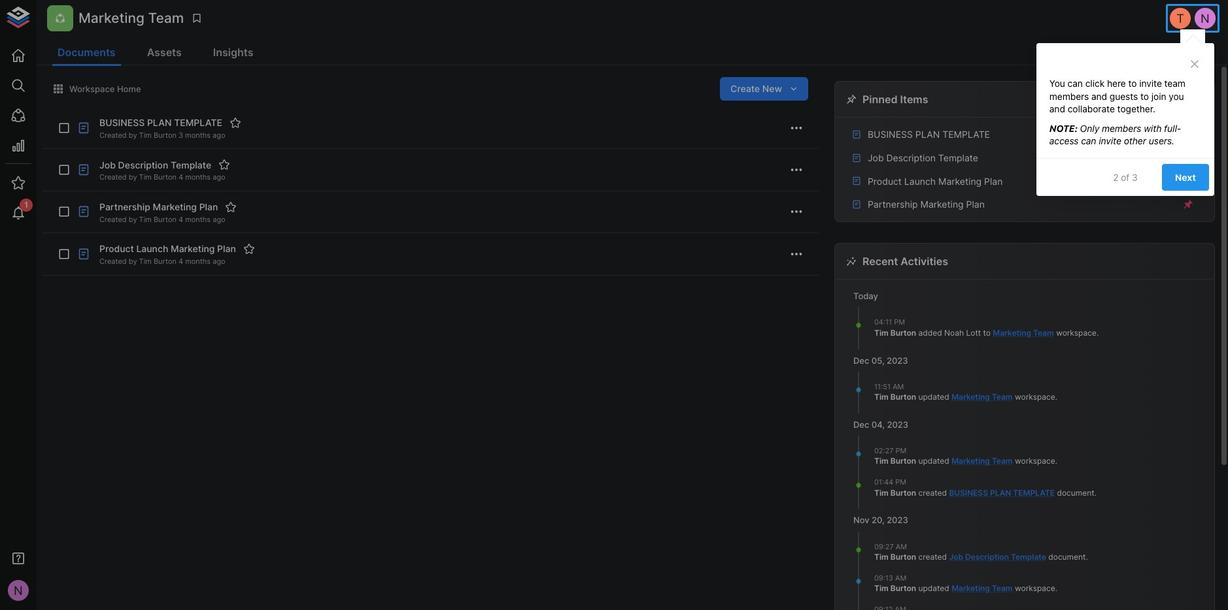 Task type: describe. For each thing, give the bounding box(es) containing it.
insights
[[213, 46, 254, 59]]

marketing team link for 11:51 am tim burton updated marketing team workspace .
[[952, 393, 1013, 402]]

unpin image for job description template
[[1183, 152, 1194, 164]]

am for 11:51 am tim burton updated marketing team workspace .
[[893, 383, 904, 392]]

unpin image for partnership marketing plan
[[1183, 199, 1194, 211]]

updated for 09:13 am tim burton updated marketing team workspace .
[[919, 584, 950, 594]]

dec 05, 2023
[[854, 356, 908, 366]]

0 vertical spatial business
[[99, 117, 145, 128]]

workspace home
[[69, 84, 141, 94]]

created by tim burton 4 months ago for marketing
[[99, 215, 225, 224]]

create
[[731, 83, 760, 94]]

workspace home link
[[52, 83, 141, 95]]

marketing inside 04:11 pm tim burton added noah lott to marketing team workspace .
[[993, 328, 1032, 338]]

1 vertical spatial product
[[99, 244, 134, 255]]

1 vertical spatial n button
[[4, 577, 33, 606]]

months for plan
[[185, 215, 211, 224]]

description inside job description template link
[[887, 152, 936, 164]]

tim inside the 02:27 pm tim burton updated marketing team workspace .
[[875, 457, 889, 467]]

1 vertical spatial business plan template link
[[949, 488, 1055, 498]]

business plan template button
[[841, 123, 1210, 147]]

nov
[[854, 516, 870, 526]]

am for 09:27 am tim burton created job description template document .
[[896, 543, 907, 552]]

nov 20, 2023
[[854, 516, 909, 526]]

. inside the 02:27 pm tim burton updated marketing team workspace .
[[1056, 457, 1058, 467]]

favorite image for plan
[[225, 201, 237, 213]]

marketing inside 11:51 am tim burton updated marketing team workspace .
[[952, 393, 990, 402]]

partnership marketing plan inside button
[[868, 199, 985, 210]]

updated for 02:27 pm tim burton updated marketing team workspace .
[[919, 457, 950, 467]]

documents link
[[52, 41, 121, 66]]

ago for plan
[[213, 215, 225, 224]]

4 for plan
[[179, 215, 183, 224]]

months for template
[[185, 173, 211, 182]]

0 horizontal spatial job description template
[[99, 159, 211, 170]]

09:13
[[875, 574, 894, 583]]

n for n 'button' to the bottom
[[14, 584, 23, 598]]

business plan template link inside button
[[851, 128, 1181, 141]]

0 vertical spatial business plan template
[[99, 117, 222, 128]]

partnership marketing plan link
[[851, 198, 1181, 211]]

product launch marketing plan link
[[851, 175, 1181, 188]]

05,
[[872, 356, 885, 366]]

team for 09:13 am tim burton updated marketing team workspace .
[[992, 584, 1013, 594]]

ago for marketing
[[213, 257, 225, 266]]

pm for created
[[896, 478, 907, 488]]

marketing team link right to
[[993, 328, 1054, 338]]

create new
[[731, 83, 782, 94]]

created for business
[[919, 488, 947, 498]]

tim inside 09:13 am tim burton updated marketing team workspace .
[[875, 584, 889, 594]]

2023 for nov 20, 2023
[[887, 516, 909, 526]]

workspace for 09:13 am tim burton updated marketing team workspace .
[[1015, 584, 1056, 594]]

0 horizontal spatial template
[[174, 117, 222, 128]]

tim inside 04:11 pm tim burton added noah lott to marketing team workspace .
[[875, 328, 889, 338]]

months for marketing
[[185, 257, 211, 266]]

description inside 09:27 am tim burton created job description template document .
[[966, 553, 1009, 563]]

dec for dec 04, 2023
[[854, 420, 870, 430]]

marketing team link for 02:27 pm tim burton updated marketing team workspace .
[[952, 457, 1013, 467]]

business inside button
[[868, 129, 913, 140]]

business inside 01:44 pm tim burton created business plan template document .
[[949, 488, 988, 498]]

job inside button
[[868, 152, 884, 164]]

01:44 pm tim burton created business plan template document .
[[875, 478, 1097, 498]]

product inside product launch marketing plan link
[[868, 176, 902, 187]]

0 horizontal spatial job
[[99, 159, 116, 170]]

updated for 11:51 am tim burton updated marketing team workspace .
[[919, 393, 950, 402]]

to
[[984, 328, 991, 338]]

1 vertical spatial job description template link
[[949, 553, 1047, 563]]

04,
[[872, 420, 885, 430]]

created by tim burton 3 months ago
[[99, 131, 225, 140]]

pinned
[[863, 93, 898, 106]]

template inside 01:44 pm tim burton created business plan template document .
[[1014, 488, 1055, 498]]

by for job
[[129, 173, 137, 182]]

noah
[[945, 328, 964, 338]]

workspace inside 04:11 pm tim burton added noah lott to marketing team workspace .
[[1057, 328, 1097, 338]]

favorite image for template
[[230, 117, 241, 129]]

04:11
[[875, 318, 892, 327]]

2023 for dec 05, 2023
[[887, 356, 908, 366]]

tim inside 01:44 pm tim burton created business plan template document .
[[875, 488, 889, 498]]

created by tim burton 4 months ago for description
[[99, 173, 225, 182]]

. inside 09:27 am tim burton created job description template document .
[[1086, 553, 1088, 563]]

0 horizontal spatial partnership marketing plan
[[99, 201, 218, 213]]

template inside business plan template link
[[943, 129, 990, 140]]

pinned items
[[863, 93, 929, 106]]

new
[[763, 83, 782, 94]]

plan inside product launch marketing plan link
[[985, 176, 1003, 187]]

tim inside 09:27 am tim burton created job description template document .
[[875, 553, 889, 563]]

09:13 am tim burton updated marketing team workspace .
[[875, 574, 1058, 594]]



Task type: locate. For each thing, give the bounding box(es) containing it.
ago for template
[[213, 173, 225, 182]]

t
[[1177, 11, 1185, 25]]

4 created from the top
[[99, 257, 127, 266]]

launch
[[905, 176, 936, 187], [136, 244, 168, 255]]

t button
[[1168, 6, 1193, 31]]

04:11 pm tim burton added noah lott to marketing team workspace .
[[875, 318, 1099, 338]]

. inside 01:44 pm tim burton created business plan template document .
[[1095, 488, 1097, 498]]

am inside 09:27 am tim burton created job description template document .
[[896, 543, 907, 552]]

3 created by tim burton 4 months ago from the top
[[99, 257, 225, 266]]

1 vertical spatial created by tim burton 4 months ago
[[99, 215, 225, 224]]

burton inside the 02:27 pm tim burton updated marketing team workspace .
[[891, 457, 917, 467]]

11:51 am tim burton updated marketing team workspace .
[[875, 383, 1058, 402]]

0 vertical spatial template
[[174, 117, 222, 128]]

0 vertical spatial n
[[1201, 11, 1210, 25]]

pm right 04:11
[[894, 318, 905, 327]]

business plan template link down the 02:27 pm tim burton updated marketing team workspace .
[[949, 488, 1055, 498]]

2 horizontal spatial job
[[949, 553, 964, 563]]

partnership inside button
[[868, 199, 918, 210]]

created for product
[[99, 257, 127, 266]]

3 created from the top
[[99, 215, 127, 224]]

1 vertical spatial dec
[[854, 420, 870, 430]]

1 vertical spatial 2023
[[887, 420, 909, 430]]

2 created by tim burton 4 months ago from the top
[[99, 215, 225, 224]]

pm inside the 02:27 pm tim burton updated marketing team workspace .
[[896, 447, 907, 456]]

0 vertical spatial plan
[[147, 117, 172, 128]]

4
[[179, 173, 183, 182], [179, 215, 183, 224], [179, 257, 183, 266]]

document
[[1057, 488, 1095, 498], [1049, 553, 1086, 563]]

updated up 01:44 pm tim burton created business plan template document .
[[919, 457, 950, 467]]

marketing team link up the 02:27 pm tim burton updated marketing team workspace .
[[952, 393, 1013, 402]]

workspace inside 09:13 am tim burton updated marketing team workspace .
[[1015, 584, 1056, 594]]

1 created from the top
[[919, 488, 947, 498]]

create new button
[[720, 77, 809, 101]]

updated inside 09:13 am tim burton updated marketing team workspace .
[[919, 584, 950, 594]]

0 vertical spatial launch
[[905, 176, 936, 187]]

job down created by tim burton 3 months ago
[[99, 159, 116, 170]]

2 created from the top
[[919, 553, 947, 563]]

partnership marketing plan button
[[841, 193, 1210, 216]]

0 vertical spatial favorite image
[[230, 117, 241, 129]]

1 vertical spatial product launch marketing plan
[[99, 244, 236, 255]]

0 vertical spatial am
[[893, 383, 904, 392]]

job description template link up product launch marketing plan link
[[851, 152, 1181, 165]]

n for n 'button' to the right
[[1201, 11, 1210, 25]]

team inside the 02:27 pm tim burton updated marketing team workspace .
[[992, 457, 1013, 467]]

added
[[919, 328, 942, 338]]

3 4 from the top
[[179, 257, 183, 266]]

updated down 09:27 am tim burton created job description template document .
[[919, 584, 950, 594]]

1 horizontal spatial partnership
[[868, 199, 918, 210]]

job description template down 'items'
[[868, 152, 979, 164]]

job description template inside button
[[868, 152, 979, 164]]

0 vertical spatial n button
[[1193, 6, 1218, 31]]

1 unpin image from the top
[[1183, 152, 1194, 164]]

job description template link up 09:13 am tim burton updated marketing team workspace .
[[949, 553, 1047, 563]]

4 months from the top
[[185, 257, 211, 266]]

favorite image for template
[[219, 159, 230, 171]]

1 vertical spatial document
[[1049, 553, 1086, 563]]

am inside 11:51 am tim burton updated marketing team workspace .
[[893, 383, 904, 392]]

2 dec from the top
[[854, 420, 870, 430]]

n button
[[1193, 6, 1218, 31], [4, 577, 33, 606]]

updated down added
[[919, 393, 950, 402]]

2 by from the top
[[129, 173, 137, 182]]

job
[[868, 152, 884, 164], [99, 159, 116, 170], [949, 553, 964, 563]]

3 months from the top
[[185, 215, 211, 224]]

business plan template down 'items'
[[868, 129, 990, 140]]

0 horizontal spatial business
[[99, 117, 145, 128]]

3 unpin image from the top
[[1183, 199, 1194, 211]]

2 horizontal spatial business
[[949, 488, 988, 498]]

created up 09:13 am tim burton updated marketing team workspace .
[[919, 553, 947, 563]]

0 horizontal spatial partnership
[[99, 201, 150, 213]]

1 vertical spatial updated
[[919, 457, 950, 467]]

01:44
[[875, 478, 894, 488]]

marketing inside the 02:27 pm tim burton updated marketing team workspace .
[[952, 457, 990, 467]]

2 4 from the top
[[179, 215, 183, 224]]

template
[[174, 117, 222, 128], [943, 129, 990, 140], [1014, 488, 1055, 498]]

updated
[[919, 393, 950, 402], [919, 457, 950, 467], [919, 584, 950, 594]]

marketing team link for 09:13 am tim burton updated marketing team workspace .
[[952, 584, 1013, 594]]

1 vertical spatial created
[[919, 553, 947, 563]]

template inside button
[[939, 152, 979, 164]]

created down the 02:27 pm tim burton updated marketing team workspace .
[[919, 488, 947, 498]]

0 horizontal spatial product
[[99, 244, 134, 255]]

2 vertical spatial created by tim burton 4 months ago
[[99, 257, 225, 266]]

assets link
[[142, 41, 187, 66]]

business plan template link
[[851, 128, 1181, 141], [949, 488, 1055, 498]]

recent
[[863, 255, 898, 268]]

business plan template inside button
[[868, 129, 990, 140]]

business down home on the top of the page
[[99, 117, 145, 128]]

2 updated from the top
[[919, 457, 950, 467]]

ago for template
[[213, 131, 225, 140]]

document for template
[[1057, 488, 1095, 498]]

items
[[900, 93, 929, 106]]

updated inside the 02:27 pm tim burton updated marketing team workspace .
[[919, 457, 950, 467]]

1 horizontal spatial template
[[943, 129, 990, 140]]

02:27
[[875, 447, 894, 456]]

by for partnership
[[129, 215, 137, 224]]

updated inside 11:51 am tim burton updated marketing team workspace .
[[919, 393, 950, 402]]

0 horizontal spatial product launch marketing plan
[[99, 244, 236, 255]]

created inside 09:27 am tim burton created job description template document .
[[919, 553, 947, 563]]

2023 right the 05,
[[887, 356, 908, 366]]

2 horizontal spatial template
[[1011, 553, 1047, 563]]

plan
[[147, 117, 172, 128], [916, 129, 940, 140], [990, 488, 1012, 498]]

job description template down created by tim burton 3 months ago
[[99, 159, 211, 170]]

0 vertical spatial created by tim burton 4 months ago
[[99, 173, 225, 182]]

4 for marketing
[[179, 257, 183, 266]]

product launch marketing plan button
[[841, 170, 1210, 193]]

am right 09:27 at the right bottom of the page
[[896, 543, 907, 552]]

2023 right 20,
[[887, 516, 909, 526]]

2023 for dec 04, 2023
[[887, 420, 909, 430]]

created for partnership
[[99, 215, 127, 224]]

plan up created by tim burton 3 months ago
[[147, 117, 172, 128]]

0 vertical spatial pm
[[894, 318, 905, 327]]

1 vertical spatial favorite image
[[219, 159, 230, 171]]

2 vertical spatial updated
[[919, 584, 950, 594]]

plan
[[985, 176, 1003, 187], [967, 199, 985, 210], [199, 201, 218, 213], [217, 244, 236, 255]]

0 horizontal spatial template
[[171, 159, 211, 170]]

business down pinned items
[[868, 129, 913, 140]]

marketing team link up 01:44 pm tim burton created business plan template document .
[[952, 457, 1013, 467]]

am right 11:51
[[893, 383, 904, 392]]

business
[[99, 117, 145, 128], [868, 129, 913, 140], [949, 488, 988, 498]]

pm for added
[[894, 318, 905, 327]]

2 unpin image from the top
[[1183, 176, 1194, 187]]

1 vertical spatial pm
[[896, 447, 907, 456]]

0 vertical spatial 4
[[179, 173, 183, 182]]

marketing team
[[79, 10, 184, 26]]

created for job
[[919, 553, 947, 563]]

partnership
[[868, 199, 918, 210], [99, 201, 150, 213]]

1 months from the top
[[185, 131, 211, 140]]

1 horizontal spatial partnership marketing plan
[[868, 199, 985, 210]]

marketing
[[79, 10, 145, 26], [939, 176, 982, 187], [921, 199, 964, 210], [153, 201, 197, 213], [171, 244, 215, 255], [993, 328, 1032, 338], [952, 393, 990, 402], [952, 457, 990, 467], [952, 584, 990, 594]]

burton
[[154, 131, 177, 140], [154, 173, 177, 182], [154, 215, 177, 224], [154, 257, 177, 266], [891, 328, 917, 338], [891, 393, 917, 402], [891, 457, 917, 467], [891, 488, 917, 498], [891, 553, 917, 563], [891, 584, 917, 594]]

1 horizontal spatial plan
[[916, 129, 940, 140]]

2 vertical spatial 4
[[179, 257, 183, 266]]

workspace inside the 02:27 pm tim burton updated marketing team workspace .
[[1015, 457, 1056, 467]]

1 horizontal spatial description
[[887, 152, 936, 164]]

unpin image inside partnership marketing plan button
[[1183, 199, 1194, 211]]

document inside 09:27 am tim burton created job description template document .
[[1049, 553, 1086, 563]]

4 for template
[[179, 173, 183, 182]]

1 vertical spatial n
[[14, 584, 23, 598]]

pm inside 04:11 pm tim burton added noah lott to marketing team workspace .
[[894, 318, 905, 327]]

team for 11:51 am tim burton updated marketing team workspace .
[[992, 393, 1013, 402]]

partnership marketing plan
[[868, 199, 985, 210], [99, 201, 218, 213]]

1 horizontal spatial business plan template
[[868, 129, 990, 140]]

marketing team link down 09:27 am tim burton created job description template document .
[[952, 584, 1013, 594]]

am
[[893, 383, 904, 392], [896, 543, 907, 552], [896, 574, 907, 583]]

dec left 04,
[[854, 420, 870, 430]]

assets
[[147, 46, 182, 59]]

2023 right 04,
[[887, 420, 909, 430]]

team inside 11:51 am tim burton updated marketing team workspace .
[[992, 393, 1013, 402]]

team inside 04:11 pm tim burton added noah lott to marketing team workspace .
[[1034, 328, 1054, 338]]

0 vertical spatial unpin image
[[1183, 152, 1194, 164]]

document for template
[[1049, 553, 1086, 563]]

plan down 'items'
[[916, 129, 940, 140]]

team
[[148, 10, 184, 26], [1034, 328, 1054, 338], [992, 393, 1013, 402], [992, 457, 1013, 467], [992, 584, 1013, 594]]

1 updated from the top
[[919, 393, 950, 402]]

by for product
[[129, 257, 137, 266]]

pm
[[894, 318, 905, 327], [896, 447, 907, 456], [896, 478, 907, 488]]

workspace for 11:51 am tim burton updated marketing team workspace .
[[1015, 393, 1056, 402]]

favorite image
[[243, 243, 255, 255]]

ago
[[213, 131, 225, 140], [213, 173, 225, 182], [213, 215, 225, 224], [213, 257, 225, 266]]

1 4 from the top
[[179, 173, 183, 182]]

dec for dec 05, 2023
[[854, 356, 870, 366]]

job inside 09:27 am tim burton created job description template document .
[[949, 553, 964, 563]]

am for 09:13 am tim burton updated marketing team workspace .
[[896, 574, 907, 583]]

description down 'items'
[[887, 152, 936, 164]]

.
[[1097, 328, 1099, 338], [1056, 393, 1058, 402], [1056, 457, 1058, 467], [1095, 488, 1097, 498], [1086, 553, 1088, 563], [1056, 584, 1058, 594]]

09:27 am tim burton created job description template document .
[[875, 543, 1088, 563]]

2 vertical spatial 2023
[[887, 516, 909, 526]]

recent activities
[[863, 255, 949, 268]]

1 vertical spatial 4
[[179, 215, 183, 224]]

tim
[[139, 131, 152, 140], [139, 173, 152, 182], [139, 215, 152, 224], [139, 257, 152, 266], [875, 328, 889, 338], [875, 393, 889, 402], [875, 457, 889, 467], [875, 488, 889, 498], [875, 553, 889, 563], [875, 584, 889, 594]]

created by tim burton 4 months ago for launch
[[99, 257, 225, 266]]

by
[[129, 131, 137, 140], [129, 173, 137, 182], [129, 215, 137, 224], [129, 257, 137, 266]]

4 ago from the top
[[213, 257, 225, 266]]

created
[[919, 488, 947, 498], [919, 553, 947, 563]]

0 vertical spatial product launch marketing plan
[[868, 176, 1003, 187]]

job description template
[[868, 152, 979, 164], [99, 159, 211, 170]]

dec
[[854, 356, 870, 366], [854, 420, 870, 430]]

. inside 11:51 am tim burton updated marketing team workspace .
[[1056, 393, 1058, 402]]

1 ago from the top
[[213, 131, 225, 140]]

created for job
[[99, 173, 127, 182]]

burton inside 04:11 pm tim burton added noah lott to marketing team workspace .
[[891, 328, 917, 338]]

template
[[939, 152, 979, 164], [171, 159, 211, 170], [1011, 553, 1047, 563]]

plan inside partnership marketing plan link
[[967, 199, 985, 210]]

dec 04, 2023
[[854, 420, 909, 430]]

created inside 01:44 pm tim burton created business plan template document .
[[919, 488, 947, 498]]

created
[[99, 131, 127, 140], [99, 173, 127, 182], [99, 215, 127, 224], [99, 257, 127, 266]]

2023
[[887, 356, 908, 366], [887, 420, 909, 430], [887, 516, 909, 526]]

. inside 04:11 pm tim burton added noah lott to marketing team workspace .
[[1097, 328, 1099, 338]]

1 created by tim burton 4 months ago from the top
[[99, 173, 225, 182]]

workspace for 02:27 pm tim burton updated marketing team workspace .
[[1015, 457, 1056, 467]]

0 vertical spatial created
[[919, 488, 947, 498]]

2 vertical spatial am
[[896, 574, 907, 583]]

0 horizontal spatial plan
[[147, 117, 172, 128]]

1 horizontal spatial product
[[868, 176, 902, 187]]

business plan template
[[99, 117, 222, 128], [868, 129, 990, 140]]

1 vertical spatial launch
[[136, 244, 168, 255]]

0 vertical spatial job description template link
[[851, 152, 1181, 165]]

burton inside 09:27 am tim burton created job description template document .
[[891, 553, 917, 563]]

marketing team link
[[993, 328, 1054, 338], [952, 393, 1013, 402], [952, 457, 1013, 467], [952, 584, 1013, 594]]

by for business
[[129, 131, 137, 140]]

2 horizontal spatial plan
[[990, 488, 1012, 498]]

1 by from the top
[[129, 131, 137, 140]]

1 horizontal spatial job
[[868, 152, 884, 164]]

burton inside 09:13 am tim burton updated marketing team workspace .
[[891, 584, 917, 594]]

. inside 09:13 am tim burton updated marketing team workspace .
[[1056, 584, 1058, 594]]

created by tim burton 4 months ago
[[99, 173, 225, 182], [99, 215, 225, 224], [99, 257, 225, 266]]

pm inside 01:44 pm tim burton created business plan template document .
[[896, 478, 907, 488]]

created for business
[[99, 131, 127, 140]]

3 ago from the top
[[213, 215, 225, 224]]

n
[[1201, 11, 1210, 25], [14, 584, 23, 598]]

1 vertical spatial business plan template
[[868, 129, 990, 140]]

20,
[[872, 516, 885, 526]]

home
[[117, 84, 141, 94]]

02:27 pm tim burton updated marketing team workspace .
[[875, 447, 1058, 467]]

document inside 01:44 pm tim burton created business plan template document .
[[1057, 488, 1095, 498]]

0 horizontal spatial n button
[[4, 577, 33, 606]]

am inside 09:13 am tim burton updated marketing team workspace .
[[896, 574, 907, 583]]

unpin image
[[1183, 152, 1194, 164], [1183, 176, 1194, 187], [1183, 199, 1194, 211]]

launch inside button
[[905, 176, 936, 187]]

dialog
[[1036, 43, 1215, 197]]

product launch marketing plan
[[868, 176, 1003, 187], [99, 244, 236, 255]]

1 horizontal spatial n
[[1201, 11, 1210, 25]]

0 vertical spatial business plan template link
[[851, 128, 1181, 141]]

team inside 09:13 am tim burton updated marketing team workspace .
[[992, 584, 1013, 594]]

2 vertical spatial unpin image
[[1183, 199, 1194, 211]]

1 vertical spatial unpin image
[[1183, 176, 1194, 187]]

job up 09:13 am tim burton updated marketing team workspace .
[[949, 553, 964, 563]]

unpin image inside job description template button
[[1183, 152, 1194, 164]]

0 vertical spatial product
[[868, 176, 902, 187]]

0 horizontal spatial n
[[14, 584, 23, 598]]

2 vertical spatial favorite image
[[225, 201, 237, 213]]

workspace
[[69, 84, 115, 94]]

pm for updated
[[896, 447, 907, 456]]

3
[[179, 131, 183, 140]]

0 vertical spatial document
[[1057, 488, 1095, 498]]

business down the 02:27 pm tim burton updated marketing team workspace .
[[949, 488, 988, 498]]

0 vertical spatial 2023
[[887, 356, 908, 366]]

product
[[868, 176, 902, 187], [99, 244, 134, 255]]

months for template
[[185, 131, 211, 140]]

plan inside 01:44 pm tim burton created business plan template document .
[[990, 488, 1012, 498]]

1 horizontal spatial template
[[939, 152, 979, 164]]

1 vertical spatial am
[[896, 543, 907, 552]]

lott
[[967, 328, 981, 338]]

workspace
[[1057, 328, 1097, 338], [1015, 393, 1056, 402], [1015, 457, 1056, 467], [1015, 584, 1056, 594]]

insights link
[[208, 41, 259, 66]]

months
[[185, 131, 211, 140], [185, 173, 211, 182], [185, 215, 211, 224], [185, 257, 211, 266]]

11:51
[[875, 383, 891, 392]]

tim inside 11:51 am tim burton updated marketing team workspace .
[[875, 393, 889, 402]]

workspace inside 11:51 am tim burton updated marketing team workspace .
[[1015, 393, 1056, 402]]

1 vertical spatial business
[[868, 129, 913, 140]]

0 vertical spatial dec
[[854, 356, 870, 366]]

description down created by tim burton 3 months ago
[[118, 159, 168, 170]]

job description template link inside button
[[851, 152, 1181, 165]]

2 months from the top
[[185, 173, 211, 182]]

burton inside 11:51 am tim burton updated marketing team workspace .
[[891, 393, 917, 402]]

plan inside button
[[916, 129, 940, 140]]

unpin image for product launch marketing plan
[[1183, 176, 1194, 187]]

product launch marketing plan inside button
[[868, 176, 1003, 187]]

business plan template up created by tim burton 3 months ago
[[99, 117, 222, 128]]

2 horizontal spatial template
[[1014, 488, 1055, 498]]

4 by from the top
[[129, 257, 137, 266]]

documents
[[58, 46, 116, 59]]

burton inside 01:44 pm tim burton created business plan template document .
[[891, 488, 917, 498]]

0 vertical spatial updated
[[919, 393, 950, 402]]

2 vertical spatial business
[[949, 488, 988, 498]]

job description template link
[[851, 152, 1181, 165], [949, 553, 1047, 563]]

dec left the 05,
[[854, 356, 870, 366]]

marketing inside 09:13 am tim burton updated marketing team workspace .
[[952, 584, 990, 594]]

0 horizontal spatial description
[[118, 159, 168, 170]]

1 horizontal spatial launch
[[905, 176, 936, 187]]

today
[[854, 291, 878, 302]]

pm right 02:27
[[896, 447, 907, 456]]

2 vertical spatial plan
[[990, 488, 1012, 498]]

1 horizontal spatial n button
[[1193, 6, 1218, 31]]

template inside 09:27 am tim burton created job description template document .
[[1011, 553, 1047, 563]]

1 dec from the top
[[854, 356, 870, 366]]

unpin image inside 'product launch marketing plan' button
[[1183, 176, 1194, 187]]

description
[[887, 152, 936, 164], [118, 159, 168, 170], [966, 553, 1009, 563]]

am right 09:13
[[896, 574, 907, 583]]

plan down the 02:27 pm tim burton updated marketing team workspace .
[[990, 488, 1012, 498]]

2 vertical spatial template
[[1014, 488, 1055, 498]]

2 ago from the top
[[213, 173, 225, 182]]

1 vertical spatial template
[[943, 129, 990, 140]]

2 created from the top
[[99, 173, 127, 182]]

description up 09:13 am tim burton updated marketing team workspace .
[[966, 553, 1009, 563]]

team for 02:27 pm tim burton updated marketing team workspace .
[[992, 457, 1013, 467]]

09:27
[[875, 543, 894, 552]]

2 horizontal spatial description
[[966, 553, 1009, 563]]

0 horizontal spatial launch
[[136, 244, 168, 255]]

pm right 01:44
[[896, 478, 907, 488]]

1 horizontal spatial job description template
[[868, 152, 979, 164]]

3 updated from the top
[[919, 584, 950, 594]]

bookmark image
[[191, 12, 203, 24]]

3 by from the top
[[129, 215, 137, 224]]

activities
[[901, 255, 949, 268]]

job down the 'pinned'
[[868, 152, 884, 164]]

0 horizontal spatial business plan template
[[99, 117, 222, 128]]

1 vertical spatial plan
[[916, 129, 940, 140]]

job description template button
[[841, 147, 1210, 170]]

business plan template link up job description template button
[[851, 128, 1181, 141]]

1 created from the top
[[99, 131, 127, 140]]

1 horizontal spatial business
[[868, 129, 913, 140]]

favorite image
[[230, 117, 241, 129], [219, 159, 230, 171], [225, 201, 237, 213]]

1 horizontal spatial product launch marketing plan
[[868, 176, 1003, 187]]

2 vertical spatial pm
[[896, 478, 907, 488]]



Task type: vqa. For each thing, say whether or not it's contained in the screenshot.
The Documents
yes



